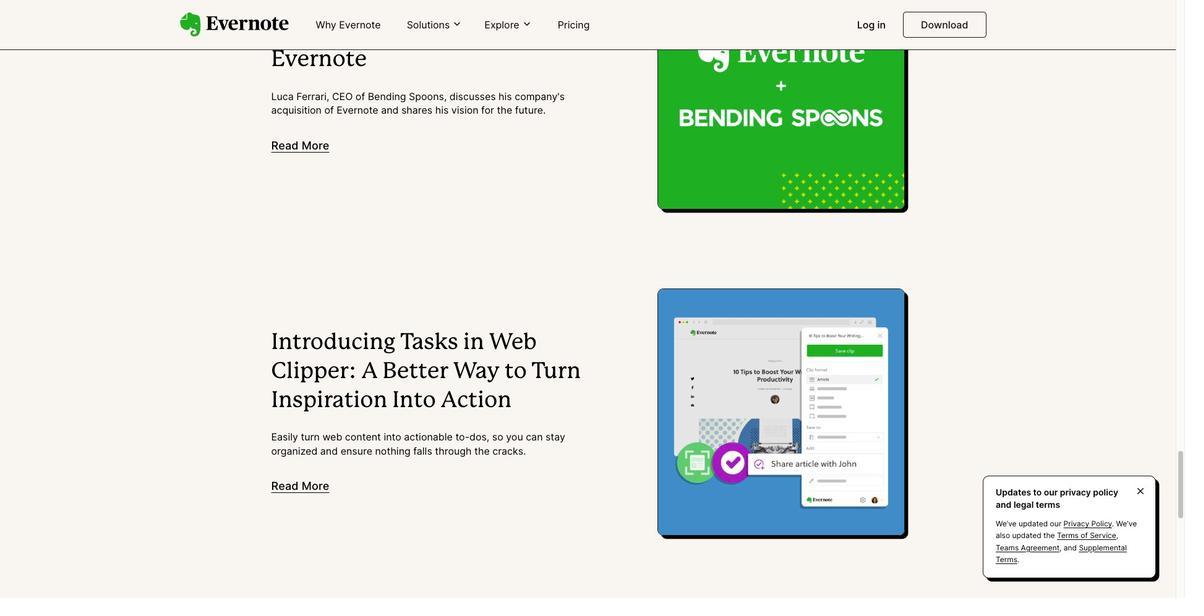 Task type: describe. For each thing, give the bounding box(es) containing it.
we've inside . we've also updated the
[[1116, 520, 1137, 529]]

luca
[[271, 90, 294, 103]]

luca ferrari, ceo of bending spoons, discusses his company's acquisition of evernote and shares his vision for the future.
[[271, 90, 565, 117]]

also
[[996, 532, 1010, 541]]

evernote inside a new phase in the history of evernote
[[271, 50, 367, 71]]

of right the ceo
[[356, 90, 365, 103]]

easily turn web content into actionable to-dos, so you can stay organized and ensure nothing falls through the cracks.
[[271, 431, 565, 458]]

our for privacy
[[1050, 520, 1062, 529]]

introducing
[[271, 333, 396, 354]]

log
[[857, 19, 875, 31]]

in inside a new phase in the history of evernote
[[413, 21, 434, 42]]

read more link for a new phase in the history of evernote
[[271, 139, 329, 152]]

why
[[316, 19, 336, 31]]

dos,
[[470, 431, 490, 444]]

actionable
[[404, 431, 453, 444]]

. for . we've also updated the
[[1112, 520, 1114, 529]]

a inside a new phase in the history of evernote
[[271, 21, 287, 42]]

policy
[[1092, 520, 1112, 529]]

can
[[526, 431, 543, 444]]

acquisition
[[271, 104, 322, 117]]

so
[[492, 431, 503, 444]]

updated inside . we've also updated the
[[1012, 532, 1042, 541]]

web
[[489, 333, 537, 354]]

shares
[[401, 104, 433, 117]]

teams agreement link
[[996, 544, 1060, 553]]

ferrari,
[[296, 90, 329, 103]]

terms of service link
[[1057, 532, 1116, 541]]

teams
[[996, 544, 1019, 553]]

privacy policy link
[[1064, 520, 1112, 529]]

read for introducing tasks in web clipper: a better way to turn inspiration into action
[[271, 480, 299, 493]]

bending
[[368, 90, 406, 103]]

introducing tasks in web clipper: a better way to turn inspiration into action link
[[271, 329, 608, 416]]

updates to our privacy policy and legal terms
[[996, 488, 1118, 510]]

read more link for introducing tasks in web clipper: a better way to turn inspiration into action
[[271, 480, 329, 493]]

of inside a new phase in the history of evernote
[[563, 21, 585, 42]]

updates
[[996, 488, 1031, 498]]

our for privacy
[[1044, 488, 1058, 498]]

the inside easily turn web content into actionable to-dos, so you can stay organized and ensure nothing falls through the cracks.
[[474, 445, 490, 458]]

in inside 'introducing tasks in web clipper: a better way to turn inspiration into action'
[[463, 333, 484, 354]]

tasks
[[401, 333, 458, 354]]

clipper:
[[271, 362, 357, 383]]

company's
[[515, 90, 565, 103]]

inspiration
[[271, 391, 387, 412]]

pricing
[[558, 19, 590, 31]]

explore
[[485, 18, 519, 31]]

pricing link
[[550, 14, 597, 37]]

stay
[[546, 431, 565, 444]]

evernote inside 'link'
[[339, 19, 381, 31]]

of inside terms of service , teams agreement , and
[[1081, 532, 1088, 541]]

content
[[345, 431, 381, 444]]

and inside easily turn web content into actionable to-dos, so you can stay organized and ensure nothing falls through the cracks.
[[320, 445, 338, 458]]

the inside luca ferrari, ceo of bending spoons, discusses his company's acquisition of evernote and shares his vision for the future.
[[497, 104, 512, 117]]

and inside luca ferrari, ceo of bending spoons, discusses his company's acquisition of evernote and shares his vision for the future.
[[381, 104, 399, 117]]

solutions button
[[403, 18, 466, 32]]

service
[[1090, 532, 1116, 541]]

phase
[[346, 21, 408, 42]]

1 vertical spatial his
[[435, 104, 449, 117]]

web
[[323, 431, 342, 444]]

read more for a new phase in the history of evernote
[[271, 139, 329, 152]]

supplemental
[[1079, 544, 1127, 553]]

the inside . we've also updated the
[[1044, 532, 1055, 541]]

explore button
[[481, 18, 536, 32]]

terms inside supplemental terms
[[996, 555, 1018, 565]]

supplemental terms link
[[996, 544, 1127, 565]]

easily
[[271, 431, 298, 444]]

supplemental terms
[[996, 544, 1127, 565]]

1 horizontal spatial ,
[[1116, 532, 1118, 541]]

0 vertical spatial his
[[499, 90, 512, 103]]



Task type: locate. For each thing, give the bounding box(es) containing it.
1 vertical spatial read more
[[271, 480, 329, 493]]

0 vertical spatial read more
[[271, 139, 329, 152]]

into
[[384, 431, 401, 444]]

terms of service , teams agreement , and
[[996, 532, 1118, 553]]

1 vertical spatial .
[[1018, 555, 1020, 565]]

2 read from the top
[[271, 480, 299, 493]]

2 horizontal spatial in
[[878, 19, 886, 31]]

log in link
[[850, 14, 893, 37]]

evernote down the new
[[271, 50, 367, 71]]

more down acquisition
[[302, 139, 329, 152]]

download
[[921, 19, 968, 31]]

and down "bending"
[[381, 104, 399, 117]]

more for a new phase in the history of evernote
[[302, 139, 329, 152]]

,
[[1116, 532, 1118, 541], [1060, 544, 1062, 553]]

read down organized
[[271, 480, 299, 493]]

updated
[[1019, 520, 1048, 529], [1012, 532, 1042, 541]]

discusses
[[450, 90, 496, 103]]

action
[[441, 391, 512, 412]]

1 vertical spatial more
[[302, 480, 329, 493]]

1 read more from the top
[[271, 139, 329, 152]]

of
[[563, 21, 585, 42], [356, 90, 365, 103], [324, 104, 334, 117], [1081, 532, 1088, 541]]

and inside terms of service , teams agreement , and
[[1064, 544, 1077, 553]]

2 vertical spatial evernote
[[337, 104, 378, 117]]

terms down the teams
[[996, 555, 1018, 565]]

to
[[505, 362, 527, 383], [1033, 488, 1042, 498]]

1 horizontal spatial his
[[499, 90, 512, 103]]

more for introducing tasks in web clipper: a better way to turn inspiration into action
[[302, 480, 329, 493]]

1 horizontal spatial to
[[1033, 488, 1042, 498]]

vision
[[451, 104, 479, 117]]

1 vertical spatial our
[[1050, 520, 1062, 529]]

into
[[392, 391, 436, 412]]

0 horizontal spatial in
[[413, 21, 434, 42]]

. we've also updated the
[[996, 520, 1137, 541]]

0 horizontal spatial ,
[[1060, 544, 1062, 553]]

the
[[439, 21, 474, 42], [497, 104, 512, 117], [474, 445, 490, 458], [1044, 532, 1055, 541]]

the inside a new phase in the history of evernote
[[439, 21, 474, 42]]

and down . we've also updated the
[[1064, 544, 1077, 553]]

1 vertical spatial read more link
[[271, 480, 329, 493]]

you
[[506, 431, 523, 444]]

0 vertical spatial read more link
[[271, 139, 329, 152]]

evernote down the ceo
[[337, 104, 378, 117]]

ceo
[[332, 90, 353, 103]]

. inside . we've also updated the
[[1112, 520, 1114, 529]]

of down the ceo
[[324, 104, 334, 117]]

0 horizontal spatial we've
[[996, 520, 1017, 529]]

0 vertical spatial a
[[271, 21, 287, 42]]

why evernote link
[[308, 14, 388, 37]]

falls
[[413, 445, 432, 458]]

.
[[1112, 520, 1114, 529], [1018, 555, 1020, 565]]

privacy
[[1064, 520, 1089, 529]]

way
[[453, 362, 500, 383]]

in right phase
[[413, 21, 434, 42]]

cracks.
[[493, 445, 526, 458]]

we've updated our privacy policy
[[996, 520, 1112, 529]]

our up terms
[[1044, 488, 1058, 498]]

of right the history
[[563, 21, 585, 42]]

. down teams agreement link
[[1018, 555, 1020, 565]]

agreement
[[1021, 544, 1060, 553]]

a
[[271, 21, 287, 42], [362, 362, 378, 383]]

a left better
[[362, 362, 378, 383]]

in right log
[[878, 19, 886, 31]]

history
[[479, 21, 558, 42]]

why evernote
[[316, 19, 381, 31]]

read more
[[271, 139, 329, 152], [271, 480, 329, 493]]

0 vertical spatial to
[[505, 362, 527, 383]]

read down acquisition
[[271, 139, 299, 152]]

1 horizontal spatial .
[[1112, 520, 1114, 529]]

terms down privacy
[[1057, 532, 1079, 541]]

future.
[[515, 104, 546, 117]]

the left explore
[[439, 21, 474, 42]]

our up terms of service , teams agreement , and in the right bottom of the page
[[1050, 520, 1062, 529]]

organized
[[271, 445, 318, 458]]

read more for introducing tasks in web clipper: a better way to turn inspiration into action
[[271, 480, 329, 493]]

2 read more from the top
[[271, 480, 329, 493]]

1 vertical spatial read
[[271, 480, 299, 493]]

1 horizontal spatial a
[[362, 362, 378, 383]]

a new phase in the history of evernote
[[271, 21, 585, 71]]

our
[[1044, 488, 1058, 498], [1050, 520, 1062, 529]]

legal
[[1014, 500, 1034, 510]]

to up terms
[[1033, 488, 1042, 498]]

0 vertical spatial ,
[[1116, 532, 1118, 541]]

1 we've from the left
[[996, 520, 1017, 529]]

we've
[[996, 520, 1017, 529], [1116, 520, 1137, 529]]

. up the service
[[1112, 520, 1114, 529]]

evernote inside luca ferrari, ceo of bending spoons, discusses his company's acquisition of evernote and shares his vision for the future.
[[337, 104, 378, 117]]

introducing tasks in web clipper: a better way to turn inspiration into action
[[271, 333, 581, 412]]

1 horizontal spatial terms
[[1057, 532, 1079, 541]]

through
[[435, 445, 472, 458]]

updated up teams agreement link
[[1012, 532, 1042, 541]]

1 vertical spatial updated
[[1012, 532, 1042, 541]]

a left the new
[[271, 21, 287, 42]]

to-
[[456, 431, 470, 444]]

terms
[[1036, 500, 1060, 510]]

terms
[[1057, 532, 1079, 541], [996, 555, 1018, 565]]

0 horizontal spatial his
[[435, 104, 449, 117]]

the right for
[[497, 104, 512, 117]]

our inside updates to our privacy policy and legal terms
[[1044, 488, 1058, 498]]

1 vertical spatial evernote
[[271, 50, 367, 71]]

and down updates
[[996, 500, 1012, 510]]

0 vertical spatial updated
[[1019, 520, 1048, 529]]

1 read from the top
[[271, 139, 299, 152]]

evernote logo image
[[180, 12, 289, 37]]

and
[[381, 104, 399, 117], [320, 445, 338, 458], [996, 500, 1012, 510], [1064, 544, 1077, 553]]

log in
[[857, 19, 886, 31]]

his down spoons,
[[435, 104, 449, 117]]

policy
[[1093, 488, 1118, 498]]

0 vertical spatial .
[[1112, 520, 1114, 529]]

0 vertical spatial read
[[271, 139, 299, 152]]

in
[[878, 19, 886, 31], [413, 21, 434, 42], [463, 333, 484, 354]]

updated down legal
[[1019, 520, 1048, 529]]

2 more from the top
[[302, 480, 329, 493]]

the down we've updated our privacy policy
[[1044, 532, 1055, 541]]

0 horizontal spatial terms
[[996, 555, 1018, 565]]

turn
[[532, 362, 581, 383]]

better
[[383, 362, 448, 383]]

read more link
[[271, 139, 329, 152], [271, 480, 329, 493]]

1 horizontal spatial in
[[463, 333, 484, 354]]

. for .
[[1018, 555, 1020, 565]]

to down web
[[505, 362, 527, 383]]

privacy
[[1060, 488, 1091, 498]]

0 vertical spatial terms
[[1057, 532, 1079, 541]]

read more down acquisition
[[271, 139, 329, 152]]

solutions
[[407, 18, 450, 31]]

ensure
[[341, 445, 372, 458]]

nothing
[[375, 445, 411, 458]]

his right discusses
[[499, 90, 512, 103]]

, down . we've also updated the
[[1060, 544, 1062, 553]]

0 horizontal spatial .
[[1018, 555, 1020, 565]]

1 vertical spatial ,
[[1060, 544, 1062, 553]]

1 vertical spatial to
[[1033, 488, 1042, 498]]

2 we've from the left
[[1116, 520, 1137, 529]]

and inside updates to our privacy policy and legal terms
[[996, 500, 1012, 510]]

0 horizontal spatial a
[[271, 21, 287, 42]]

spoons,
[[409, 90, 447, 103]]

read more link down acquisition
[[271, 139, 329, 152]]

0 vertical spatial more
[[302, 139, 329, 152]]

read for a new phase in the history of evernote
[[271, 139, 299, 152]]

1 vertical spatial terms
[[996, 555, 1018, 565]]

evernote right the why
[[339, 19, 381, 31]]

more
[[302, 139, 329, 152], [302, 480, 329, 493]]

1 vertical spatial a
[[362, 362, 378, 383]]

to inside updates to our privacy policy and legal terms
[[1033, 488, 1042, 498]]

1 horizontal spatial we've
[[1116, 520, 1137, 529]]

evernote
[[339, 19, 381, 31], [271, 50, 367, 71], [337, 104, 378, 117]]

0 vertical spatial evernote
[[339, 19, 381, 31]]

1 read more link from the top
[[271, 139, 329, 152]]

the down dos,
[[474, 445, 490, 458]]

read more link down organized
[[271, 480, 329, 493]]

download link
[[903, 12, 986, 38]]

0 vertical spatial our
[[1044, 488, 1058, 498]]

a inside 'introducing tasks in web clipper: a better way to turn inspiration into action'
[[362, 362, 378, 383]]

of down privacy policy link at the right bottom of page
[[1081, 532, 1088, 541]]

turn
[[301, 431, 320, 444]]

to inside 'introducing tasks in web clipper: a better way to turn inspiration into action'
[[505, 362, 527, 383]]

a new phase in the history of evernote link
[[271, 17, 608, 75]]

read
[[271, 139, 299, 152], [271, 480, 299, 493]]

, up supplemental
[[1116, 532, 1118, 541]]

new
[[292, 21, 341, 42]]

his
[[499, 90, 512, 103], [435, 104, 449, 117]]

0 horizontal spatial to
[[505, 362, 527, 383]]

2 read more link from the top
[[271, 480, 329, 493]]

and down web
[[320, 445, 338, 458]]

read more down organized
[[271, 480, 329, 493]]

for
[[481, 104, 494, 117]]

we've up also
[[996, 520, 1017, 529]]

1 more from the top
[[302, 139, 329, 152]]

we've right policy
[[1116, 520, 1137, 529]]

in up way in the left bottom of the page
[[463, 333, 484, 354]]

terms inside terms of service , teams agreement , and
[[1057, 532, 1079, 541]]

more down organized
[[302, 480, 329, 493]]



Task type: vqa. For each thing, say whether or not it's contained in the screenshot.
second How do I change my payment method? from the bottom of the page
no



